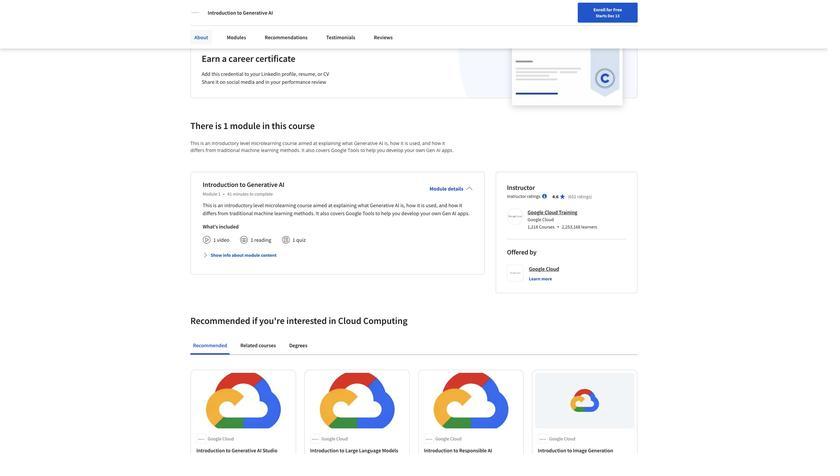 Task type: describe. For each thing, give the bounding box(es) containing it.
generation
[[588, 448, 613, 454]]

1 vertical spatial you
[[392, 210, 400, 217]]

recommended for recommended
[[193, 342, 227, 349]]

introduction to image generation
[[538, 448, 613, 454]]

degrees
[[289, 342, 307, 349]]

0 vertical spatial learning
[[261, 147, 279, 153]]

starts
[[596, 13, 607, 18]]

introduction to responsible ai
[[424, 448, 492, 454]]

introduction to responsible ai link
[[424, 447, 518, 454]]

google cloud image
[[190, 8, 200, 17]]

2,253,168
[[562, 224, 581, 230]]

1 vertical spatial introductory
[[224, 202, 252, 209]]

reading
[[254, 237, 271, 243]]

• inside google cloud training google cloud 1,218 courses • 2,253,168 learners
[[557, 223, 559, 231]]

or
[[318, 70, 322, 77]]

0 vertical spatial also
[[306, 147, 315, 153]]

add
[[202, 70, 211, 77]]

show
[[211, 252, 222, 258]]

introduction for introduction to generative ai studio
[[196, 448, 225, 454]]

credential
[[221, 70, 243, 77]]

related courses button
[[238, 338, 279, 354]]

google cloud for introduction to large language models
[[322, 436, 348, 442]]

language
[[359, 448, 381, 454]]

linkedin
[[261, 70, 281, 77]]

1 right there
[[223, 120, 228, 132]]

1 vertical spatial machine
[[254, 210, 273, 217]]

if
[[252, 315, 258, 327]]

content
[[261, 252, 277, 258]]

coursera career certificate image
[[512, 34, 623, 105]]

in for module
[[262, 120, 270, 132]]

media
[[241, 78, 255, 85]]

0 vertical spatial machine
[[241, 147, 260, 153]]

to inside "link"
[[454, 448, 458, 454]]

certificate
[[256, 53, 296, 65]]

google cloud for introduction to responsible ai
[[436, 436, 462, 442]]

1 horizontal spatial at
[[328, 202, 333, 209]]

4.6
[[553, 194, 559, 200]]

cv
[[323, 70, 329, 77]]

review
[[312, 78, 326, 85]]

video
[[217, 237, 229, 243]]

info
[[223, 252, 231, 258]]

0 vertical spatial an
[[205, 140, 211, 146]]

1 horizontal spatial module
[[430, 185, 447, 192]]

1 reading
[[251, 237, 271, 243]]

)
[[591, 194, 592, 200]]

modules
[[227, 34, 246, 41]]

there is 1 module in this course
[[190, 120, 315, 132]]

1 vertical spatial methods.
[[294, 210, 315, 217]]

image
[[573, 448, 587, 454]]

about
[[232, 252, 244, 258]]

introduction for introduction to large language models
[[310, 448, 339, 454]]

training
[[559, 209, 578, 216]]

learn more button
[[529, 276, 552, 282]]

introduction to generative ai studio link
[[196, 447, 290, 454]]

41
[[227, 191, 232, 197]]

1 horizontal spatial is,
[[401, 202, 405, 209]]

recommended button
[[190, 338, 230, 354]]

2 vertical spatial course
[[297, 202, 312, 209]]

introduction for introduction to image generation
[[538, 448, 567, 454]]

career
[[229, 53, 254, 65]]

0 vertical spatial level
[[240, 140, 250, 146]]

more
[[542, 276, 552, 282]]

0 horizontal spatial what
[[342, 140, 353, 146]]

1 for 1 quiz
[[293, 237, 295, 243]]

652
[[570, 194, 577, 200]]

generative for introduction to generative ai studio
[[232, 448, 256, 454]]

reviews
[[374, 34, 393, 41]]

13
[[615, 13, 620, 18]]

1 horizontal spatial what
[[358, 202, 369, 209]]

ai inside "link"
[[488, 448, 492, 454]]

1 for 1 video
[[213, 237, 216, 243]]

1 vertical spatial differs
[[203, 210, 217, 217]]

1 horizontal spatial ratings
[[577, 194, 591, 200]]

1 vertical spatial from
[[218, 210, 228, 217]]

show info about module content
[[211, 252, 277, 258]]

recommended if you're interested in cloud computing
[[190, 315, 408, 327]]

0 horizontal spatial apps.
[[442, 147, 454, 153]]

what's included
[[203, 223, 239, 230]]

1 vertical spatial used,
[[426, 202, 438, 209]]

about link
[[190, 30, 212, 45]]

0 horizontal spatial at
[[313, 140, 317, 146]]

0 vertical spatial help
[[366, 147, 376, 153]]

google cloud training google cloud 1,218 courses • 2,253,168 learners
[[528, 209, 597, 231]]

introduction to large language models
[[310, 448, 398, 454]]

on
[[220, 78, 226, 85]]

responsible
[[459, 448, 487, 454]]

0 horizontal spatial it
[[302, 147, 305, 153]]

0 vertical spatial microlearning
[[251, 140, 281, 146]]

instructor ratings
[[507, 193, 541, 199]]

0 vertical spatial methods.
[[280, 147, 301, 153]]

learn
[[529, 276, 541, 282]]

related
[[241, 342, 258, 349]]

you're
[[259, 315, 285, 327]]

profile,
[[282, 70, 298, 77]]

1 quiz
[[293, 237, 306, 243]]

learn more
[[529, 276, 552, 282]]

1 vertical spatial aimed
[[313, 202, 327, 209]]

introduction for introduction to responsible ai
[[424, 448, 453, 454]]

1 video
[[213, 237, 229, 243]]

a
[[222, 53, 227, 65]]

module for in
[[230, 120, 261, 132]]

0 horizontal spatial own
[[416, 147, 425, 153]]

1 vertical spatial gen
[[442, 210, 451, 217]]

0 vertical spatial gen
[[426, 147, 435, 153]]

offered by
[[507, 248, 537, 256]]

generative for introduction to generative ai
[[243, 9, 268, 16]]

courses
[[539, 224, 555, 230]]

1 vertical spatial this is an introductory level microlearning course aimed at explaining what generative ai is, how it is used, and how it differs from traditional machine learning methods. it also covers google tools to help you develop your own gen ai apps.
[[203, 202, 470, 217]]

2 horizontal spatial and
[[439, 202, 448, 209]]

social
[[227, 78, 240, 85]]

0 horizontal spatial ratings
[[527, 193, 541, 199]]

enroll
[[594, 7, 606, 13]]

1 vertical spatial covers
[[330, 210, 345, 217]]

1 vertical spatial develop
[[402, 210, 419, 217]]

add this credential to your linkedin profile, resume, or cv share it on social media and in your performance review
[[202, 70, 329, 85]]

earn a career certificate
[[202, 53, 296, 65]]

introduction to large language models link
[[310, 447, 404, 454]]

models
[[382, 448, 398, 454]]



Task type: locate. For each thing, give the bounding box(es) containing it.
0 vertical spatial aimed
[[298, 140, 312, 146]]

google cloud for introduction to generative ai studio
[[208, 436, 234, 442]]

google cloud up more
[[529, 266, 559, 272]]

covers
[[316, 147, 330, 153], [330, 210, 345, 217]]

0 vertical spatial traditional
[[217, 147, 240, 153]]

0 vertical spatial is,
[[385, 140, 389, 146]]

learning
[[261, 147, 279, 153], [274, 210, 293, 217]]

complete
[[255, 191, 273, 197]]

1 vertical spatial traditional
[[230, 210, 253, 217]]

1 horizontal spatial and
[[422, 140, 431, 146]]

1 vertical spatial in
[[262, 120, 270, 132]]

machine
[[241, 147, 260, 153], [254, 210, 273, 217]]

2 instructor from the top
[[507, 193, 526, 199]]

computing
[[363, 315, 408, 327]]

earn
[[202, 53, 220, 65]]

recommendations
[[265, 34, 308, 41]]

module for content
[[245, 252, 260, 258]]

1 horizontal spatial own
[[432, 210, 441, 217]]

free
[[613, 7, 622, 13]]

1 vertical spatial what
[[358, 202, 369, 209]]

None search field
[[95, 4, 255, 17]]

0 vertical spatial you
[[377, 147, 385, 153]]

1 inside "introduction to generative ai module 1 • 41 minutes to complete"
[[218, 191, 221, 197]]

instructor up google cloud training icon in the right of the page
[[507, 193, 526, 199]]

introductory down there
[[212, 140, 239, 146]]

0 vertical spatial •
[[223, 191, 225, 197]]

performance
[[282, 78, 311, 85]]

details
[[448, 185, 464, 192]]

cloud
[[545, 209, 558, 216], [543, 217, 554, 223], [546, 266, 559, 272], [338, 315, 361, 327], [222, 436, 234, 442], [336, 436, 348, 442], [450, 436, 462, 442], [564, 436, 576, 442]]

introduction to generative ai
[[208, 9, 273, 16]]

generative
[[243, 9, 268, 16], [354, 140, 378, 146], [247, 180, 278, 189], [370, 202, 394, 209], [232, 448, 256, 454]]

0 vertical spatial from
[[206, 147, 216, 153]]

offered
[[507, 248, 529, 256]]

1 horizontal spatial covers
[[330, 210, 345, 217]]

0 horizontal spatial this
[[190, 140, 199, 146]]

is,
[[385, 140, 389, 146], [401, 202, 405, 209]]

0 horizontal spatial aimed
[[298, 140, 312, 146]]

differs up what's
[[203, 210, 217, 217]]

1 vertical spatial microlearning
[[265, 202, 296, 209]]

by
[[530, 248, 537, 256]]

1 horizontal spatial this
[[203, 202, 212, 209]]

it inside add this credential to your linkedin profile, resume, or cv share it on social media and in your performance review
[[216, 78, 219, 85]]

0 vertical spatial own
[[416, 147, 425, 153]]

level down there is 1 module in this course
[[240, 140, 250, 146]]

it
[[216, 78, 219, 85], [401, 140, 404, 146], [442, 140, 445, 146], [417, 202, 420, 209], [459, 202, 462, 209]]

studio
[[263, 448, 277, 454]]

recommendation tabs tab list
[[190, 338, 638, 355]]

in for interested
[[329, 315, 336, 327]]

modules link
[[223, 30, 250, 45]]

module left details
[[430, 185, 447, 192]]

coursera enterprise logos image
[[489, 0, 623, 4]]

0 horizontal spatial tools
[[348, 147, 359, 153]]

it
[[302, 147, 305, 153], [316, 210, 319, 217]]

1 left 41
[[218, 191, 221, 197]]

ratings right 652 on the right top of the page
[[577, 194, 591, 200]]

• inside "introduction to generative ai module 1 • 41 minutes to complete"
[[223, 191, 225, 197]]

quiz
[[296, 237, 306, 243]]

instructor for instructor
[[507, 183, 535, 192]]

google cloud up introduction to image generation
[[549, 436, 576, 442]]

to inside add this credential to your linkedin profile, resume, or cv share it on social media and in your performance review
[[245, 70, 249, 77]]

for
[[607, 7, 613, 13]]

0 vertical spatial what
[[342, 140, 353, 146]]

1 vertical spatial this
[[272, 120, 287, 132]]

resume,
[[299, 70, 317, 77]]

1 vertical spatial module
[[245, 252, 260, 258]]

0 horizontal spatial you
[[377, 147, 385, 153]]

minutes
[[233, 191, 249, 197]]

google cloud for introduction to image generation
[[549, 436, 576, 442]]

( 652 ratings )
[[568, 194, 592, 200]]

and inside add this credential to your linkedin profile, resume, or cv share it on social media and in your performance review
[[256, 78, 264, 85]]

1 for 1 reading
[[251, 237, 253, 243]]

testimonials link
[[322, 30, 359, 45]]

generative inside "introduction to generative ai module 1 • 41 minutes to complete"
[[247, 180, 278, 189]]

introduction inside "introduction to generative ai module 1 • 41 minutes to complete"
[[203, 180, 238, 189]]

share
[[202, 78, 215, 85]]

introductory down minutes
[[224, 202, 252, 209]]

module left 41
[[203, 191, 217, 197]]

methods.
[[280, 147, 301, 153], [294, 210, 315, 217]]

0 vertical spatial this is an introductory level microlearning course aimed at explaining what generative ai is, how it is used, and how it differs from traditional machine learning methods. it also covers google tools to help you develop your own gen ai apps.
[[190, 140, 454, 153]]

1 horizontal spatial also
[[320, 210, 329, 217]]

2 vertical spatial and
[[439, 202, 448, 209]]

0 vertical spatial covers
[[316, 147, 330, 153]]

machine down there is 1 module in this course
[[241, 147, 260, 153]]

1 vertical spatial also
[[320, 210, 329, 217]]

0 vertical spatial introductory
[[212, 140, 239, 146]]

1 vertical spatial this
[[203, 202, 212, 209]]

an down there
[[205, 140, 211, 146]]

1 vertical spatial tools
[[363, 210, 375, 217]]

1 vertical spatial at
[[328, 202, 333, 209]]

0 vertical spatial differs
[[190, 147, 204, 153]]

ratings
[[527, 193, 541, 199], [577, 194, 591, 200]]

recommended
[[190, 315, 250, 327], [193, 342, 227, 349]]

0 vertical spatial it
[[302, 147, 305, 153]]

1 vertical spatial is,
[[401, 202, 405, 209]]

ratings left 4.6
[[527, 193, 541, 199]]

1 horizontal spatial used,
[[426, 202, 438, 209]]

1 horizontal spatial gen
[[442, 210, 451, 217]]

traditional
[[217, 147, 240, 153], [230, 210, 253, 217]]

google cloud
[[529, 266, 559, 272], [208, 436, 234, 442], [322, 436, 348, 442], [436, 436, 462, 442], [549, 436, 576, 442]]

1 vertical spatial and
[[422, 140, 431, 146]]

instructor up the instructor ratings
[[507, 183, 535, 192]]

introduction inside introduction to image generation link
[[538, 448, 567, 454]]

develop
[[386, 147, 404, 153], [402, 210, 419, 217]]

in inside add this credential to your linkedin profile, resume, or cv share it on social media and in your performance review
[[265, 78, 270, 85]]

courses
[[259, 342, 276, 349]]

show info about module content button
[[200, 249, 279, 261]]

microlearning down there is 1 module in this course
[[251, 140, 281, 146]]

google cloud training link
[[528, 209, 578, 216]]

about
[[194, 34, 208, 41]]

instructor for instructor ratings
[[507, 193, 526, 199]]

explaining
[[319, 140, 341, 146], [334, 202, 357, 209]]

microlearning
[[251, 140, 281, 146], [265, 202, 296, 209]]

enroll for free starts dec 13
[[594, 7, 622, 18]]

0 vertical spatial used,
[[409, 140, 421, 146]]

1
[[223, 120, 228, 132], [218, 191, 221, 197], [213, 237, 216, 243], [251, 237, 253, 243], [293, 237, 295, 243]]

0 vertical spatial apps.
[[442, 147, 454, 153]]

degrees button
[[287, 338, 310, 354]]

1 vertical spatial level
[[253, 202, 264, 209]]

0 vertical spatial tools
[[348, 147, 359, 153]]

introduction inside the introduction to generative ai studio link
[[196, 448, 225, 454]]

recommended for recommended if you're interested in cloud computing
[[190, 315, 250, 327]]

from down there
[[206, 147, 216, 153]]

learners
[[582, 224, 597, 230]]

gen
[[426, 147, 435, 153], [442, 210, 451, 217]]

1 horizontal spatial this
[[272, 120, 287, 132]]

1 horizontal spatial help
[[381, 210, 391, 217]]

1 left reading
[[251, 237, 253, 243]]

what's
[[203, 223, 218, 230]]

introductory
[[212, 140, 239, 146], [224, 202, 252, 209]]

0 horizontal spatial and
[[256, 78, 264, 85]]

1 vertical spatial an
[[218, 202, 223, 209]]

0 horizontal spatial used,
[[409, 140, 421, 146]]

introduction
[[208, 9, 236, 16], [203, 180, 238, 189], [196, 448, 225, 454], [310, 448, 339, 454], [424, 448, 453, 454], [538, 448, 567, 454]]

1 vertical spatial apps.
[[458, 210, 470, 217]]

0 vertical spatial this
[[212, 70, 220, 77]]

0 vertical spatial this
[[190, 140, 199, 146]]

level
[[240, 140, 250, 146], [253, 202, 264, 209]]

introduction to image generation link
[[538, 447, 632, 454]]

1 horizontal spatial from
[[218, 210, 228, 217]]

1 horizontal spatial tools
[[363, 210, 375, 217]]

1 vertical spatial •
[[557, 223, 559, 231]]

google cloud training image
[[508, 209, 523, 224]]

0 horizontal spatial •
[[223, 191, 225, 197]]

0 vertical spatial instructor
[[507, 183, 535, 192]]

google cloud up the introduction to generative ai studio
[[208, 436, 234, 442]]

what
[[342, 140, 353, 146], [358, 202, 369, 209]]

this inside add this credential to your linkedin profile, resume, or cv share it on social media and in your performance review
[[212, 70, 220, 77]]

0 horizontal spatial this
[[212, 70, 220, 77]]

1 vertical spatial explaining
[[334, 202, 357, 209]]

this is an introductory level microlearning course aimed at explaining what generative ai is, how it is used, and how it differs from traditional machine learning methods. it also covers google tools to help you develop your own gen ai apps.
[[190, 140, 454, 153], [203, 202, 470, 217]]

cloud inside google cloud link
[[546, 266, 559, 272]]

0 horizontal spatial gen
[[426, 147, 435, 153]]

generative for introduction to generative ai module 1 • 41 minutes to complete
[[247, 180, 278, 189]]

google cloud up introduction to responsible ai
[[436, 436, 462, 442]]

at
[[313, 140, 317, 146], [328, 202, 333, 209]]

recommended inside recommended button
[[193, 342, 227, 349]]

1 vertical spatial learning
[[274, 210, 293, 217]]

• left 41
[[223, 191, 225, 197]]

how
[[390, 140, 400, 146], [432, 140, 441, 146], [406, 202, 416, 209], [449, 202, 458, 209]]

machine down complete
[[254, 210, 273, 217]]

ai inside "introduction to generative ai module 1 • 41 minutes to complete"
[[279, 180, 285, 189]]

2 vertical spatial in
[[329, 315, 336, 327]]

(
[[568, 194, 570, 200]]

0 horizontal spatial level
[[240, 140, 250, 146]]

used,
[[409, 140, 421, 146], [426, 202, 438, 209]]

0 vertical spatial course
[[289, 120, 315, 132]]

0 horizontal spatial from
[[206, 147, 216, 153]]

0 vertical spatial explaining
[[319, 140, 341, 146]]

0 horizontal spatial help
[[366, 147, 376, 153]]

1 vertical spatial it
[[316, 210, 319, 217]]

google cloud link
[[529, 265, 559, 273]]

1 horizontal spatial •
[[557, 223, 559, 231]]

apps.
[[442, 147, 454, 153], [458, 210, 470, 217]]

module inside "introduction to generative ai module 1 • 41 minutes to complete"
[[203, 191, 217, 197]]

1 horizontal spatial apps.
[[458, 210, 470, 217]]

0 vertical spatial develop
[[386, 147, 404, 153]]

microlearning down complete
[[265, 202, 296, 209]]

1 instructor from the top
[[507, 183, 535, 192]]

own
[[416, 147, 425, 153], [432, 210, 441, 217]]

this up what's
[[203, 202, 212, 209]]

1 vertical spatial course
[[283, 140, 297, 146]]

google cloud up large
[[322, 436, 348, 442]]

learning up 1 quiz
[[274, 210, 293, 217]]

this down there
[[190, 140, 199, 146]]

0 vertical spatial in
[[265, 78, 270, 85]]

1 horizontal spatial level
[[253, 202, 264, 209]]

1 horizontal spatial aimed
[[313, 202, 327, 209]]

learning down there is 1 module in this course
[[261, 147, 279, 153]]

0 horizontal spatial module
[[203, 191, 217, 197]]

introduction for introduction to generative ai module 1 • 41 minutes to complete
[[203, 180, 238, 189]]

there
[[190, 120, 213, 132]]

0 vertical spatial and
[[256, 78, 264, 85]]

introduction to generative ai module 1 • 41 minutes to complete
[[203, 180, 285, 197]]

module details
[[430, 185, 464, 192]]

testimonials
[[326, 34, 355, 41]]

1 vertical spatial help
[[381, 210, 391, 217]]

related courses
[[241, 342, 276, 349]]

1,218
[[528, 224, 538, 230]]

• right courses
[[557, 223, 559, 231]]

this
[[212, 70, 220, 77], [272, 120, 287, 132]]

1 horizontal spatial an
[[218, 202, 223, 209]]

introduction inside introduction to responsible ai "link"
[[424, 448, 453, 454]]

recommendations link
[[261, 30, 312, 45]]

1 vertical spatial instructor
[[507, 193, 526, 199]]

included
[[219, 223, 239, 230]]

1 left quiz
[[293, 237, 295, 243]]

from up the what's included
[[218, 210, 228, 217]]

large
[[346, 448, 358, 454]]

an up the what's included
[[218, 202, 223, 209]]

1 left video
[[213, 237, 216, 243]]

also
[[306, 147, 315, 153], [320, 210, 329, 217]]

reviews link
[[370, 30, 397, 45]]

introduction for introduction to generative ai
[[208, 9, 236, 16]]

to
[[237, 9, 242, 16], [245, 70, 249, 77], [361, 147, 365, 153], [240, 180, 246, 189], [250, 191, 254, 197], [376, 210, 380, 217], [226, 448, 231, 454], [340, 448, 345, 454], [454, 448, 458, 454], [568, 448, 572, 454]]

1 horizontal spatial you
[[392, 210, 400, 217]]

0 horizontal spatial is,
[[385, 140, 389, 146]]

differs down there
[[190, 147, 204, 153]]

this
[[190, 140, 199, 146], [203, 202, 212, 209]]

0 horizontal spatial covers
[[316, 147, 330, 153]]

introduction inside introduction to large language models link
[[310, 448, 339, 454]]

module
[[430, 185, 447, 192], [203, 191, 217, 197]]

1 vertical spatial own
[[432, 210, 441, 217]]

module inside dropdown button
[[245, 252, 260, 258]]

interested
[[287, 315, 327, 327]]

level down complete
[[253, 202, 264, 209]]

0 vertical spatial recommended
[[190, 315, 250, 327]]



Task type: vqa. For each thing, say whether or not it's contained in the screenshot.
'Blog'
no



